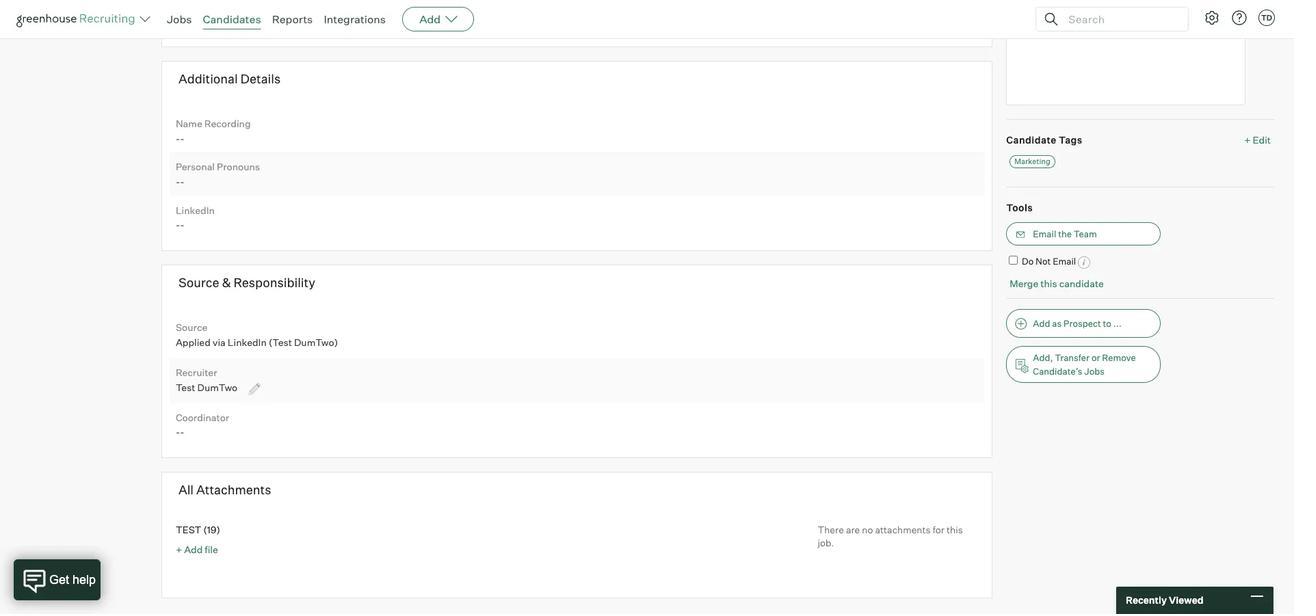 Task type: describe. For each thing, give the bounding box(es) containing it.
via
[[213, 336, 226, 348]]

candidates
[[203, 12, 261, 26]]

not
[[1036, 256, 1051, 267]]

(19)
[[203, 524, 220, 535]]

there
[[818, 524, 844, 535]]

no
[[862, 524, 873, 535]]

jobs link
[[167, 12, 192, 26]]

dumtwo)
[[294, 336, 338, 348]]

tags
[[1059, 134, 1083, 146]]

td button
[[1256, 7, 1278, 29]]

0 vertical spatial this
[[1040, 278, 1057, 289]]

@mentions link
[[1231, 17, 1274, 30]]

to
[[1103, 318, 1111, 329]]

no contact information
[[169, 24, 262, 35]]

+ for + edit
[[1244, 134, 1251, 146]]

job.
[[818, 537, 834, 549]]

merge this candidate link
[[1010, 278, 1104, 289]]

(test
[[269, 336, 292, 348]]

td button
[[1258, 10, 1275, 26]]

&
[[222, 275, 231, 290]]

candidate tags
[[1006, 134, 1083, 146]]

job setup link
[[16, 12, 120, 28]]

candidates link
[[203, 12, 261, 26]]

configure image
[[1204, 10, 1220, 26]]

+ add file link
[[176, 544, 218, 556]]

add for add
[[419, 12, 441, 26]]

note
[[1043, 18, 1067, 29]]

viewed
[[1169, 595, 1203, 606]]

coordinator
[[176, 411, 229, 423]]

information
[[215, 24, 262, 35]]

contact
[[183, 24, 213, 35]]

recently viewed
[[1126, 595, 1203, 606]]

...
[[1113, 318, 1121, 329]]

add,
[[1033, 352, 1053, 363]]

0 horizontal spatial linkedin
[[176, 204, 215, 216]]

applied
[[176, 336, 210, 348]]

add, transfer or remove candidate's jobs
[[1033, 352, 1136, 377]]

tools
[[1006, 202, 1033, 213]]

do
[[1022, 256, 1034, 267]]

source for source applied via linkedin (test dumtwo)
[[176, 321, 207, 333]]

email the team
[[1033, 229, 1097, 240]]

attachments
[[875, 524, 931, 535]]

1 vertical spatial email
[[1053, 256, 1076, 267]]

@mentions
[[1231, 18, 1274, 29]]

test
[[176, 381, 195, 393]]

for
[[933, 524, 944, 535]]

as
[[1052, 318, 1062, 329]]

source & responsibility
[[178, 275, 315, 290]]

edit
[[1253, 134, 1271, 146]]

--
[[176, 426, 184, 438]]

no
[[169, 24, 181, 35]]

file
[[205, 544, 218, 556]]

2 vertical spatial add
[[184, 544, 203, 556]]

+ edit link
[[1241, 131, 1274, 149]]

all attachments
[[178, 482, 271, 497]]

email the team button
[[1006, 222, 1161, 246]]

setup
[[38, 13, 69, 27]]

reports
[[272, 12, 313, 26]]

add as prospect to ...
[[1033, 318, 1121, 329]]

all
[[178, 482, 194, 497]]

personal
[[176, 161, 215, 173]]

additional details
[[178, 71, 281, 86]]



Task type: vqa. For each thing, say whether or not it's contained in the screenshot.
APPLICATIONS
no



Task type: locate. For each thing, give the bounding box(es) containing it.
1 vertical spatial jobs
[[1084, 366, 1105, 377]]

+ down test
[[176, 544, 182, 556]]

1 vertical spatial this
[[947, 524, 963, 535]]

source inside source applied via linkedin (test dumtwo)
[[176, 321, 207, 333]]

do not email
[[1022, 256, 1076, 267]]

1 vertical spatial +
[[176, 544, 182, 556]]

+
[[1244, 134, 1251, 146], [176, 544, 182, 556]]

the
[[1058, 229, 1072, 240]]

responsibility
[[233, 275, 315, 290]]

source for source & responsibility
[[178, 275, 219, 290]]

+ edit
[[1244, 134, 1271, 146]]

add as prospect to ... button
[[1006, 309, 1161, 338]]

source
[[178, 275, 219, 290], [176, 321, 207, 333]]

+ add file
[[176, 544, 218, 556]]

candidate
[[1006, 134, 1057, 146]]

0 vertical spatial jobs
[[167, 12, 192, 26]]

add
[[419, 12, 441, 26], [1033, 318, 1050, 329], [184, 544, 203, 556]]

recently
[[1126, 595, 1167, 606]]

pronouns
[[217, 161, 260, 173]]

source up applied
[[176, 321, 207, 333]]

linkedin right via
[[228, 336, 267, 348]]

linkedin
[[176, 204, 215, 216], [228, 336, 267, 348]]

name recording --
[[176, 118, 251, 144]]

candidate
[[1059, 278, 1104, 289]]

Do Not Email checkbox
[[1009, 256, 1018, 265]]

source left '&'
[[178, 275, 219, 290]]

recruiter
[[176, 366, 217, 378]]

0 vertical spatial source
[[178, 275, 219, 290]]

0 horizontal spatial +
[[176, 544, 182, 556]]

1 vertical spatial linkedin
[[228, 336, 267, 348]]

integrations
[[324, 12, 386, 26]]

make a note
[[1006, 18, 1067, 29]]

Search text field
[[1065, 9, 1176, 29]]

+ left edit
[[1244, 134, 1251, 146]]

details
[[240, 71, 281, 86]]

None text field
[[1006, 37, 1246, 106]]

attachments
[[196, 482, 271, 497]]

dumtwo
[[197, 381, 238, 393]]

td
[[1261, 13, 1272, 23]]

name
[[176, 118, 202, 129]]

test
[[176, 524, 201, 535]]

there are no attachments for this job.
[[818, 524, 963, 549]]

0 horizontal spatial jobs
[[167, 12, 192, 26]]

1 vertical spatial source
[[176, 321, 207, 333]]

merge
[[1010, 278, 1038, 289]]

linkedin down 'personal pronouns --'
[[176, 204, 215, 216]]

make
[[1006, 18, 1033, 29]]

add, transfer or remove candidate's jobs button
[[1006, 346, 1161, 383]]

email inside button
[[1033, 229, 1056, 240]]

+ for + add file
[[176, 544, 182, 556]]

this down do not email
[[1040, 278, 1057, 289]]

linkedin --
[[176, 204, 215, 231]]

2 horizontal spatial add
[[1033, 318, 1050, 329]]

email
[[1033, 229, 1056, 240], [1053, 256, 1076, 267]]

0 vertical spatial +
[[1244, 134, 1251, 146]]

greenhouse recruiting image
[[16, 11, 140, 27]]

jobs
[[167, 12, 192, 26], [1084, 366, 1105, 377]]

marketing
[[1014, 156, 1050, 166]]

this inside there are no attachments for this job.
[[947, 524, 963, 535]]

this right "for" at bottom
[[947, 524, 963, 535]]

add button
[[402, 7, 474, 31]]

jobs left 'candidates' on the top
[[167, 12, 192, 26]]

1 vertical spatial add
[[1033, 318, 1050, 329]]

0 horizontal spatial this
[[947, 524, 963, 535]]

marketing link
[[1010, 155, 1055, 168]]

jobs down or
[[1084, 366, 1105, 377]]

1 horizontal spatial jobs
[[1084, 366, 1105, 377]]

0 vertical spatial linkedin
[[176, 204, 215, 216]]

1 horizontal spatial +
[[1244, 134, 1251, 146]]

prospect
[[1064, 318, 1101, 329]]

source applied via linkedin (test dumtwo)
[[176, 321, 340, 348]]

1 horizontal spatial this
[[1040, 278, 1057, 289]]

0 vertical spatial add
[[419, 12, 441, 26]]

reports link
[[272, 12, 313, 26]]

remove
[[1102, 352, 1136, 363]]

linkedin inside source applied via linkedin (test dumtwo)
[[228, 336, 267, 348]]

merge this candidate
[[1010, 278, 1104, 289]]

transfer
[[1055, 352, 1090, 363]]

jobs inside add, transfer or remove candidate's jobs
[[1084, 366, 1105, 377]]

team
[[1074, 229, 1097, 240]]

add for add as prospect to ...
[[1033, 318, 1050, 329]]

recording
[[204, 118, 251, 129]]

1 horizontal spatial linkedin
[[228, 336, 267, 348]]

job
[[16, 13, 36, 27]]

0 horizontal spatial add
[[184, 544, 203, 556]]

test (19)
[[176, 524, 220, 535]]

integrations link
[[324, 12, 386, 26]]

-
[[176, 132, 180, 144], [180, 132, 184, 144], [176, 176, 180, 187], [180, 176, 184, 187], [176, 219, 180, 231], [180, 219, 184, 231], [176, 426, 180, 438], [180, 426, 184, 438]]

add inside popup button
[[419, 12, 441, 26]]

a
[[1035, 18, 1041, 29]]

0 vertical spatial email
[[1033, 229, 1056, 240]]

add inside "button"
[[1033, 318, 1050, 329]]

recruiter test dumtwo
[[176, 366, 238, 393]]

are
[[846, 524, 860, 535]]

personal pronouns --
[[176, 161, 260, 187]]

additional
[[178, 71, 238, 86]]

or
[[1092, 352, 1100, 363]]

job setup
[[16, 13, 69, 27]]

email left the
[[1033, 229, 1056, 240]]

candidate's
[[1033, 366, 1082, 377]]

this
[[1040, 278, 1057, 289], [947, 524, 963, 535]]

1 horizontal spatial add
[[419, 12, 441, 26]]

email right 'not'
[[1053, 256, 1076, 267]]



